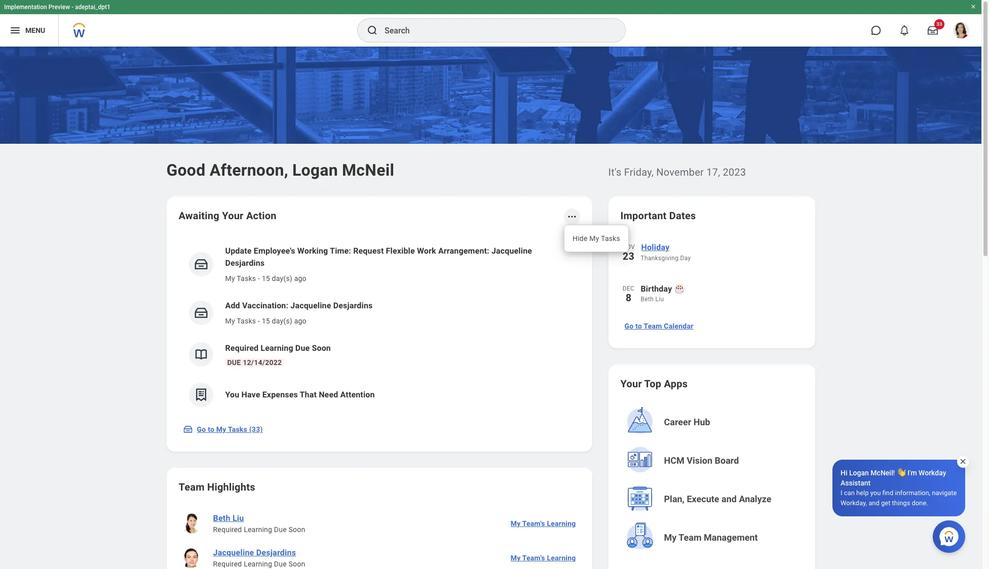 Task type: vqa. For each thing, say whether or not it's contained in the screenshot.
"Top"
yes



Task type: locate. For each thing, give the bounding box(es) containing it.
1 horizontal spatial team
[[644, 323, 663, 331]]

soon up jacqueline desjardins required learning due soon
[[289, 526, 306, 534]]

0 horizontal spatial inbox image
[[183, 425, 193, 435]]

- right preview
[[72, 4, 74, 11]]

0 vertical spatial beth
[[641, 296, 654, 303]]

2 vertical spatial jacqueline
[[213, 549, 254, 558]]

good
[[167, 161, 206, 180]]

1 day(s) from the top
[[272, 275, 293, 283]]

help
[[857, 490, 869, 497]]

ago down add vaccination: jacqueline desjardins
[[294, 317, 307, 326]]

go for go to team calendar
[[625, 323, 634, 331]]

due up the jacqueline desjardins button
[[274, 526, 287, 534]]

dates
[[670, 210, 697, 222]]

1 vertical spatial team
[[179, 482, 205, 494]]

team highlights list
[[179, 507, 580, 570]]

- for inbox icon
[[258, 317, 260, 326]]

mcneil!
[[871, 470, 896, 478]]

dec 8
[[623, 285, 635, 304]]

i'm
[[908, 470, 918, 478]]

0 vertical spatial -
[[72, 4, 74, 11]]

go for go to my tasks (33)
[[197, 426, 206, 434]]

my team's learning
[[511, 520, 576, 528], [511, 555, 576, 563]]

0 vertical spatial my team's learning
[[511, 520, 576, 528]]

dashboard expenses image
[[193, 388, 209, 403]]

dec
[[623, 285, 635, 293]]

0 vertical spatial logan
[[293, 161, 338, 180]]

0 vertical spatial team's
[[523, 520, 545, 528]]

0 vertical spatial required
[[225, 344, 259, 353]]

you have expenses that need attention
[[225, 390, 375, 400]]

important dates element
[[621, 235, 803, 314]]

2 team's from the top
[[523, 555, 545, 563]]

1 horizontal spatial liu
[[656, 296, 664, 303]]

inbox image inside go to my tasks (33) button
[[183, 425, 193, 435]]

tasks down add on the bottom left of page
[[237, 317, 256, 326]]

and inside button
[[722, 494, 737, 505]]

done.
[[913, 500, 929, 508]]

liu down birthday
[[656, 296, 664, 303]]

jacqueline down beth liu button
[[213, 549, 254, 558]]

inbox image
[[193, 257, 209, 272], [183, 425, 193, 435]]

1 vertical spatial inbox image
[[183, 425, 193, 435]]

0 horizontal spatial beth
[[213, 514, 231, 524]]

beth down birthday
[[641, 296, 654, 303]]

required down beth liu button
[[213, 526, 242, 534]]

1 horizontal spatial beth
[[641, 296, 654, 303]]

birthday 🎂 beth liu
[[641, 284, 685, 303]]

required inside jacqueline desjardins required learning due soon
[[213, 561, 242, 569]]

required inside awaiting your action list
[[225, 344, 259, 353]]

soon inside jacqueline desjardins required learning due soon
[[289, 561, 306, 569]]

time:
[[330, 246, 351, 256]]

inbox image
[[193, 306, 209, 321]]

day(s)
[[272, 275, 293, 283], [272, 317, 293, 326]]

analyze
[[740, 494, 772, 505]]

request
[[354, 246, 384, 256]]

1 15 from the top
[[262, 275, 270, 283]]

book open image
[[193, 347, 209, 363]]

0 vertical spatial ago
[[294, 275, 307, 283]]

top
[[645, 378, 662, 390]]

0 vertical spatial day(s)
[[272, 275, 293, 283]]

due 12/14/2022
[[227, 359, 282, 367]]

inbox image left go to my tasks (33)
[[183, 425, 193, 435]]

you
[[225, 390, 240, 400]]

you have expenses that need attention button
[[179, 375, 580, 416]]

0 horizontal spatial and
[[722, 494, 737, 505]]

hide
[[573, 235, 588, 243]]

1 horizontal spatial go
[[625, 323, 634, 331]]

logan
[[293, 161, 338, 180], [850, 470, 870, 478]]

tasks
[[601, 235, 621, 243], [237, 275, 256, 283], [237, 317, 256, 326], [228, 426, 247, 434]]

1 vertical spatial go
[[197, 426, 206, 434]]

soon for desjardins
[[289, 561, 306, 569]]

and inside hi logan mcneil! 👋 i'm workday assistant i can help you find information, navigate workday, and get things done.
[[869, 500, 880, 508]]

you
[[871, 490, 881, 497]]

1 vertical spatial required
[[213, 526, 242, 534]]

go
[[625, 323, 634, 331], [197, 426, 206, 434]]

working
[[298, 246, 328, 256]]

ago up add vaccination: jacqueline desjardins
[[294, 275, 307, 283]]

ago
[[294, 275, 307, 283], [294, 317, 307, 326]]

team's
[[523, 520, 545, 528], [523, 555, 545, 563]]

2 horizontal spatial jacqueline
[[492, 246, 532, 256]]

team's for liu
[[523, 520, 545, 528]]

my team's learning button
[[507, 514, 580, 534], [507, 549, 580, 569]]

beth inside beth liu required learning due soon
[[213, 514, 231, 524]]

profile logan mcneil image
[[954, 22, 970, 41]]

2 vertical spatial -
[[258, 317, 260, 326]]

my tasks - 15 day(s) ago down vaccination:
[[225, 317, 307, 326]]

required
[[225, 344, 259, 353], [213, 526, 242, 534], [213, 561, 242, 569]]

2 my team's learning button from the top
[[507, 549, 580, 569]]

hide my tasks
[[573, 235, 621, 243]]

nov 23
[[623, 244, 635, 263]]

0 vertical spatial my tasks - 15 day(s) ago
[[225, 275, 307, 283]]

1 vertical spatial day(s)
[[272, 317, 293, 326]]

attention
[[341, 390, 375, 400]]

jacqueline inside the update employee's working time: request flexible work arrangement: jacqueline desjardins
[[492, 246, 532, 256]]

jacqueline right vaccination:
[[291, 301, 331, 311]]

learning
[[261, 344, 293, 353], [547, 520, 576, 528], [244, 526, 272, 534], [547, 555, 576, 563], [244, 561, 272, 569]]

1 vertical spatial ago
[[294, 317, 307, 326]]

1 vertical spatial my team's learning button
[[507, 549, 580, 569]]

tasks left "(33)"
[[228, 426, 247, 434]]

and
[[722, 494, 737, 505], [869, 500, 880, 508]]

and left analyze
[[722, 494, 737, 505]]

1 horizontal spatial logan
[[850, 470, 870, 478]]

0 vertical spatial desjardins
[[225, 259, 265, 268]]

liu
[[656, 296, 664, 303], [233, 514, 244, 524]]

add
[[225, 301, 240, 311]]

🎂
[[675, 284, 685, 294]]

1 vertical spatial team's
[[523, 555, 545, 563]]

hi
[[841, 470, 848, 478]]

0 horizontal spatial go
[[197, 426, 206, 434]]

0 horizontal spatial your
[[222, 210, 244, 222]]

team inside the my team management button
[[679, 533, 702, 544]]

1 my team's learning from the top
[[511, 520, 576, 528]]

my
[[590, 235, 600, 243], [225, 275, 235, 283], [225, 317, 235, 326], [216, 426, 226, 434], [511, 520, 521, 528], [665, 533, 677, 544], [511, 555, 521, 563]]

0 horizontal spatial to
[[208, 426, 215, 434]]

menu
[[25, 26, 45, 34]]

x image
[[960, 458, 968, 466]]

notifications large image
[[900, 25, 910, 35]]

Search Workday  search field
[[385, 19, 605, 42]]

update employee's working time: request flexible work arrangement: jacqueline desjardins
[[225, 246, 532, 268]]

go to my tasks (33)
[[197, 426, 263, 434]]

0 vertical spatial my team's learning button
[[507, 514, 580, 534]]

soon inside beth liu required learning due soon
[[289, 526, 306, 534]]

1 vertical spatial my team's learning
[[511, 555, 576, 563]]

0 vertical spatial soon
[[312, 344, 331, 353]]

beth down team highlights
[[213, 514, 231, 524]]

team down 'execute'
[[679, 533, 702, 544]]

1 vertical spatial jacqueline
[[291, 301, 331, 311]]

1 vertical spatial -
[[258, 275, 260, 283]]

0 horizontal spatial logan
[[293, 161, 338, 180]]

close environment banner image
[[971, 4, 977, 10]]

2 vertical spatial required
[[213, 561, 242, 569]]

awaiting your action
[[179, 210, 277, 222]]

2 vertical spatial desjardins
[[256, 549, 296, 558]]

1 horizontal spatial to
[[636, 323, 643, 331]]

to for my
[[208, 426, 215, 434]]

highlights
[[207, 482, 255, 494]]

0 vertical spatial 15
[[262, 275, 270, 283]]

my tasks - 15 day(s) ago up vaccination:
[[225, 275, 307, 283]]

employee's
[[254, 246, 295, 256]]

1 team's from the top
[[523, 520, 545, 528]]

soon down the jacqueline desjardins button
[[289, 561, 306, 569]]

desjardins inside jacqueline desjardins required learning due soon
[[256, 549, 296, 558]]

career
[[665, 417, 692, 428]]

2 15 from the top
[[262, 317, 270, 326]]

2 vertical spatial team
[[679, 533, 702, 544]]

23
[[623, 250, 635, 263]]

jacqueline right arrangement:
[[492, 246, 532, 256]]

team inside go to team calendar button
[[644, 323, 663, 331]]

1 vertical spatial soon
[[289, 526, 306, 534]]

to for team
[[636, 323, 643, 331]]

day(s) down employee's
[[272, 275, 293, 283]]

2 day(s) from the top
[[272, 317, 293, 326]]

your left the top
[[621, 378, 642, 390]]

0 vertical spatial inbox image
[[193, 257, 209, 272]]

1 horizontal spatial and
[[869, 500, 880, 508]]

soon inside awaiting your action list
[[312, 344, 331, 353]]

12/14/2022
[[243, 359, 282, 367]]

0 horizontal spatial jacqueline
[[213, 549, 254, 558]]

2 vertical spatial soon
[[289, 561, 306, 569]]

desjardins inside the update employee's working time: request flexible work arrangement: jacqueline desjardins
[[225, 259, 265, 268]]

to
[[636, 323, 643, 331], [208, 426, 215, 434]]

birthday
[[641, 284, 673, 294]]

required down the jacqueline desjardins button
[[213, 561, 242, 569]]

team left highlights
[[179, 482, 205, 494]]

required inside beth liu required learning due soon
[[213, 526, 242, 534]]

inbox large image
[[928, 25, 939, 35]]

team left calendar
[[644, 323, 663, 331]]

15 down vaccination:
[[262, 317, 270, 326]]

execute
[[687, 494, 720, 505]]

1 horizontal spatial jacqueline
[[291, 301, 331, 311]]

33
[[937, 21, 943, 27]]

hcm vision board button
[[622, 443, 804, 480]]

day(s) for inbox image in the awaiting your action list
[[272, 275, 293, 283]]

assistant
[[841, 480, 871, 488]]

day(s) down add vaccination: jacqueline desjardins
[[272, 317, 293, 326]]

learning inside awaiting your action list
[[261, 344, 293, 353]]

2 horizontal spatial team
[[679, 533, 702, 544]]

0 vertical spatial team
[[644, 323, 663, 331]]

15
[[262, 275, 270, 283], [262, 317, 270, 326]]

15 for inbox icon
[[262, 317, 270, 326]]

my team's learning for liu
[[511, 520, 576, 528]]

1 ago from the top
[[294, 275, 307, 283]]

your
[[222, 210, 244, 222], [621, 378, 642, 390]]

1 vertical spatial logan
[[850, 470, 870, 478]]

your left action
[[222, 210, 244, 222]]

soon up 'need'
[[312, 344, 331, 353]]

my team management button
[[622, 520, 804, 557]]

1 my tasks - 15 day(s) ago from the top
[[225, 275, 307, 283]]

required learning due soon
[[225, 344, 331, 353]]

inbox image inside awaiting your action list
[[193, 257, 209, 272]]

1 horizontal spatial inbox image
[[193, 257, 209, 272]]

can
[[845, 490, 855, 497]]

liu down highlights
[[233, 514, 244, 524]]

1 vertical spatial my tasks - 15 day(s) ago
[[225, 317, 307, 326]]

it's friday, november 17, 2023
[[609, 166, 747, 178]]

15 up vaccination:
[[262, 275, 270, 283]]

required up due 12/14/2022
[[225, 344, 259, 353]]

0 vertical spatial jacqueline
[[492, 246, 532, 256]]

due left 12/14/2022
[[227, 359, 241, 367]]

2 ago from the top
[[294, 317, 307, 326]]

1 vertical spatial 15
[[262, 317, 270, 326]]

due down the jacqueline desjardins button
[[274, 561, 287, 569]]

action
[[246, 210, 277, 222]]

33 button
[[922, 19, 945, 42]]

2 my tasks - 15 day(s) ago from the top
[[225, 317, 307, 326]]

1 my team's learning button from the top
[[507, 514, 580, 534]]

0 vertical spatial liu
[[656, 296, 664, 303]]

1 vertical spatial beth
[[213, 514, 231, 524]]

soon
[[312, 344, 331, 353], [289, 526, 306, 534], [289, 561, 306, 569]]

tasks inside button
[[228, 426, 247, 434]]

1 vertical spatial liu
[[233, 514, 244, 524]]

0 vertical spatial go
[[625, 323, 634, 331]]

2 my team's learning from the top
[[511, 555, 576, 563]]

- down vaccination:
[[258, 317, 260, 326]]

1 vertical spatial to
[[208, 426, 215, 434]]

tasks right hide
[[601, 235, 621, 243]]

inbox image up inbox icon
[[193, 257, 209, 272]]

career hub button
[[622, 405, 804, 441]]

go down 8
[[625, 323, 634, 331]]

1 horizontal spatial your
[[621, 378, 642, 390]]

navigate
[[933, 490, 958, 497]]

0 horizontal spatial team
[[179, 482, 205, 494]]

good afternoon, logan mcneil
[[167, 161, 395, 180]]

logan inside hi logan mcneil! 👋 i'm workday assistant i can help you find information, navigate workday, and get things done.
[[850, 470, 870, 478]]

go down dashboard expenses 'image'
[[197, 426, 206, 434]]

- up vaccination:
[[258, 275, 260, 283]]

and down you
[[869, 500, 880, 508]]

0 vertical spatial to
[[636, 323, 643, 331]]

0 horizontal spatial liu
[[233, 514, 244, 524]]



Task type: describe. For each thing, give the bounding box(es) containing it.
arrangement:
[[439, 246, 490, 256]]

your top apps
[[621, 378, 688, 390]]

menu button
[[0, 14, 58, 47]]

ago for inbox icon
[[294, 317, 307, 326]]

2023
[[723, 166, 747, 178]]

team's for desjardins
[[523, 555, 545, 563]]

logan inside main content
[[293, 161, 338, 180]]

apps
[[664, 378, 688, 390]]

november
[[657, 166, 704, 178]]

that
[[300, 390, 317, 400]]

soon for liu
[[289, 526, 306, 534]]

due down add vaccination: jacqueline desjardins
[[296, 344, 310, 353]]

preview
[[49, 4, 70, 11]]

expenses
[[263, 390, 298, 400]]

plan, execute and analyze
[[665, 494, 772, 505]]

learning inside beth liu required learning due soon
[[244, 526, 272, 534]]

due inside beth liu required learning due soon
[[274, 526, 287, 534]]

related actions image
[[567, 212, 577, 222]]

implementation preview -   adeptai_dpt1
[[4, 4, 110, 11]]

vaccination:
[[242, 301, 289, 311]]

awaiting
[[179, 210, 220, 222]]

my team's learning for desjardins
[[511, 555, 576, 563]]

adeptai_dpt1
[[75, 4, 110, 11]]

board
[[715, 456, 740, 467]]

justify image
[[9, 24, 21, 37]]

jacqueline inside jacqueline desjardins required learning due soon
[[213, 549, 254, 558]]

jacqueline desjardins required learning due soon
[[213, 549, 306, 569]]

hi logan mcneil! 👋 i'm workday assistant i can help you find information, navigate workday, and get things done.
[[841, 470, 958, 508]]

required for beth liu
[[213, 526, 242, 534]]

update
[[225, 246, 252, 256]]

things
[[893, 500, 911, 508]]

day
[[681, 255, 691, 262]]

menu banner
[[0, 0, 982, 47]]

holiday
[[642, 243, 670, 253]]

calendar
[[664, 323, 694, 331]]

mcneil
[[342, 161, 395, 180]]

implementation
[[4, 4, 47, 11]]

my team's learning button for desjardins
[[507, 549, 580, 569]]

need
[[319, 390, 338, 400]]

search image
[[367, 24, 379, 37]]

(33)
[[249, 426, 263, 434]]

17,
[[707, 166, 721, 178]]

management
[[704, 533, 758, 544]]

it's
[[609, 166, 622, 178]]

jacqueline desjardins button
[[209, 548, 300, 560]]

hub
[[694, 417, 711, 428]]

holiday thanksgiving day
[[641, 243, 691, 262]]

plan, execute and analyze button
[[622, 482, 804, 518]]

my tasks - 15 day(s) ago for inbox image in the awaiting your action list
[[225, 275, 307, 283]]

plan,
[[665, 494, 685, 505]]

liu inside birthday 🎂 beth liu
[[656, 296, 664, 303]]

learning inside jacqueline desjardins required learning due soon
[[244, 561, 272, 569]]

tasks down update
[[237, 275, 256, 283]]

afternoon,
[[210, 161, 288, 180]]

add vaccination: jacqueline desjardins
[[225, 301, 373, 311]]

nov
[[623, 244, 635, 251]]

required for jacqueline desjardins
[[213, 561, 242, 569]]

1 vertical spatial desjardins
[[333, 301, 373, 311]]

15 for inbox image in the awaiting your action list
[[262, 275, 270, 283]]

career hub
[[665, 417, 711, 428]]

go to team calendar button
[[621, 316, 698, 337]]

my team's learning button for liu
[[507, 514, 580, 534]]

ago for inbox image in the awaiting your action list
[[294, 275, 307, 283]]

my team management
[[665, 533, 758, 544]]

go to my tasks (33) button
[[179, 420, 269, 440]]

day(s) for inbox icon
[[272, 317, 293, 326]]

- for inbox image in the awaiting your action list
[[258, 275, 260, 283]]

1 vertical spatial your
[[621, 378, 642, 390]]

good afternoon, logan mcneil main content
[[0, 47, 982, 570]]

liu inside beth liu required learning due soon
[[233, 514, 244, 524]]

holiday button
[[641, 241, 803, 255]]

friday,
[[625, 166, 654, 178]]

beth inside birthday 🎂 beth liu
[[641, 296, 654, 303]]

beth liu button
[[209, 513, 248, 525]]

workday,
[[841, 500, 868, 508]]

awaiting your action list
[[179, 237, 580, 416]]

work
[[417, 246, 436, 256]]

due inside jacqueline desjardins required learning due soon
[[274, 561, 287, 569]]

vision
[[687, 456, 713, 467]]

have
[[242, 390, 260, 400]]

information,
[[896, 490, 931, 497]]

important dates
[[621, 210, 697, 222]]

i
[[841, 490, 843, 497]]

hcm vision board
[[665, 456, 740, 467]]

thanksgiving
[[641, 255, 679, 262]]

get
[[882, 500, 891, 508]]

- inside "menu" "banner"
[[72, 4, 74, 11]]

team highlights
[[179, 482, 255, 494]]

important
[[621, 210, 667, 222]]

flexible
[[386, 246, 415, 256]]

workday
[[919, 470, 947, 478]]

👋
[[897, 470, 907, 478]]

8
[[626, 292, 632, 304]]

my tasks - 15 day(s) ago for inbox icon
[[225, 317, 307, 326]]

beth liu required learning due soon
[[213, 514, 306, 534]]

0 vertical spatial your
[[222, 210, 244, 222]]



